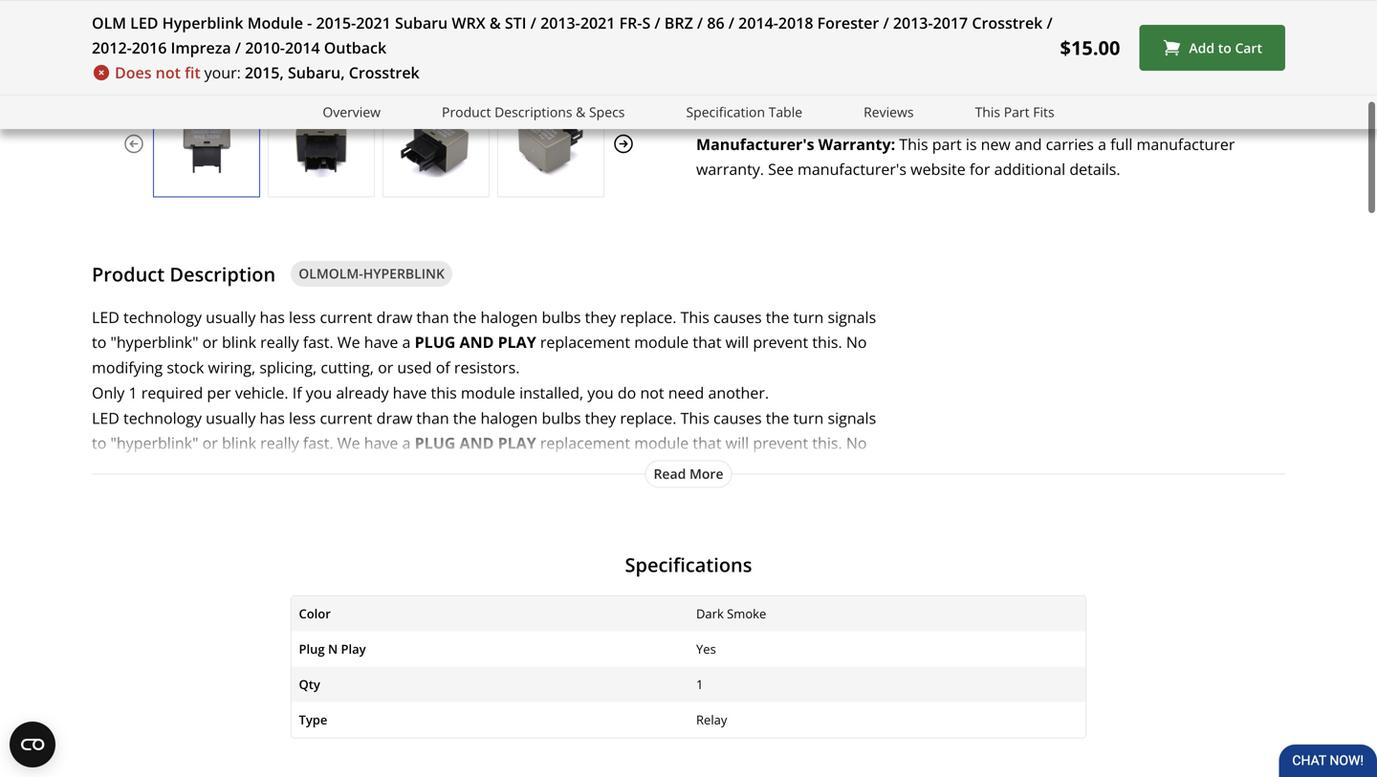 Task type: vqa. For each thing, say whether or not it's contained in the screenshot.
'they'
yes



Task type: locate. For each thing, give the bounding box(es) containing it.
2 of from the top
[[436, 458, 450, 479]]

no
[[846, 332, 867, 353], [846, 433, 867, 454]]

1 vertical spatial your:
[[204, 62, 241, 83]]

usually
[[206, 307, 256, 327], [206, 408, 256, 428]]

not down "read"
[[640, 483, 664, 504]]

0 vertical spatial do
[[618, 383, 636, 403]]

vehicle.
[[235, 383, 288, 403], [235, 483, 288, 504]]

&
[[490, 12, 501, 33], [576, 103, 586, 121]]

/ left 2010-
[[235, 37, 241, 58]]

1 horizontal spatial does
[[727, 14, 764, 35]]

per
[[207, 383, 231, 403], [207, 483, 231, 504]]

1 vertical spatial &
[[576, 103, 586, 121]]

1 usually from the top
[[206, 307, 256, 327]]

0 vertical spatial modifying
[[92, 357, 163, 378]]

1 this from the top
[[431, 383, 457, 403]]

1 already from the top
[[336, 383, 389, 403]]

this part fits
[[975, 103, 1055, 121]]

0 vertical spatial will
[[726, 332, 749, 353]]

manufacturer
[[1137, 134, 1235, 154]]

a
[[1098, 134, 1106, 154], [402, 332, 411, 353], [402, 433, 411, 454]]

1 vertical spatial only
[[92, 483, 125, 504]]

0 vertical spatial per
[[207, 383, 231, 403]]

crosstrek right 2017 at the right top of page
[[972, 12, 1043, 33]]

led technology usually has less current draw than the halogen bulbs they replace.  this causes the turn signals to "hyperblink" or blink really fast.  we have a
[[92, 307, 876, 353], [92, 408, 876, 454]]

that
[[693, 332, 722, 353], [693, 433, 722, 454]]

0 vertical spatial subaru,
[[900, 14, 957, 35]]

/
[[530, 12, 536, 33], [655, 12, 661, 33], [697, 12, 703, 33], [729, 12, 735, 33], [883, 12, 889, 33], [1047, 12, 1053, 33], [235, 37, 241, 58]]

another. up more
[[708, 383, 769, 403]]

0 vertical spatial halogen
[[481, 307, 538, 327]]

1 vertical spatial do
[[618, 483, 636, 504]]

prevent
[[753, 332, 808, 353], [753, 433, 808, 454]]

1 vertical spatial to
[[92, 332, 106, 353]]

fit down impreza
[[185, 62, 200, 83]]

wrx
[[452, 12, 486, 33]]

less
[[289, 307, 316, 327], [289, 408, 316, 428]]

1 vertical spatial than
[[416, 408, 449, 428]]

2 less from the top
[[289, 408, 316, 428]]

2 halogen from the top
[[481, 408, 538, 428]]

1 horizontal spatial product
[[442, 103, 491, 121]]

2 prevent from the top
[[753, 433, 808, 454]]

does right "86"
[[727, 14, 764, 35]]

0 vertical spatial "hyperblink"
[[110, 332, 198, 353]]

2 we from the top
[[337, 433, 360, 454]]

need up read more
[[668, 383, 704, 403]]

0 vertical spatial to
[[1218, 38, 1232, 57]]

play
[[498, 332, 536, 353], [498, 433, 536, 454]]

than
[[416, 307, 449, 327], [416, 408, 449, 428]]

2 current from the top
[[320, 408, 373, 428]]

2015, left 2017 at the right top of page
[[857, 14, 896, 35]]

2015,
[[857, 14, 896, 35], [245, 62, 284, 83]]

1 required from the top
[[141, 383, 203, 403]]

play
[[341, 641, 366, 658]]

2 cutting, from the top
[[321, 458, 374, 479]]

2 olmolm-hyperblink led hyperblink module - 2015+ wrx / 2015+ sti / 2013+ ft86 / 2014+ forester / 2013+ crosstrek, image from the left
[[269, 110, 374, 178]]

1 blink from the top
[[222, 332, 256, 353]]

0 vertical spatial does
[[727, 14, 764, 35]]

your: right 2018
[[816, 14, 853, 35]]

olmolm-hyperblink
[[299, 265, 445, 283]]

1 vertical spatial we
[[337, 433, 360, 454]]

2 resistors. from the top
[[454, 458, 520, 479]]

replacement module that will prevent this.  no modifying stock wiring, splicing, cutting, or used of resistors.
[[92, 332, 867, 378], [92, 433, 867, 479]]

1 vertical spatial plug
[[415, 433, 456, 454]]

color
[[299, 605, 331, 622]]

1 vertical spatial will
[[726, 433, 749, 454]]

does not fit your: 2015, subaru, crosstrek
[[727, 14, 1032, 35], [115, 62, 420, 83]]

0 vertical spatial turn
[[793, 307, 824, 327]]

1 vertical spatial if
[[292, 483, 302, 504]]

0 vertical spatial fit
[[797, 14, 813, 35]]

does not fit your: 2015, subaru, crosstrek up reviews
[[727, 14, 1032, 35]]

1 vertical spatial 1
[[129, 483, 137, 504]]

another. down more
[[708, 483, 769, 504]]

2 bulbs from the top
[[542, 408, 581, 428]]

0 vertical spatial than
[[416, 307, 449, 327]]

0 vertical spatial causes
[[713, 307, 762, 327]]

1 vertical spatial stock
[[167, 458, 204, 479]]

2013- right the forester
[[893, 12, 933, 33]]

not
[[768, 14, 793, 35], [156, 62, 181, 83], [640, 383, 664, 403], [640, 483, 664, 504]]

fast.
[[303, 332, 333, 353], [303, 433, 333, 454]]

1 plug from the top
[[415, 332, 456, 353]]

2021 left fr-
[[580, 12, 615, 33]]

replacement
[[540, 332, 630, 353], [540, 433, 630, 454]]

has
[[260, 307, 285, 327], [260, 408, 285, 428]]

olm led hyperblink module - 2015-2021 subaru wrx & sti / 2013-2021 fr-s / brz / 86 / 2014-2018 forester / 2013-2017 crosstrek / 2012-2016 impreza / 2010-2014 outback
[[92, 12, 1053, 58]]

0 vertical spatial led
[[130, 12, 158, 33]]

& left specs at the top left of the page
[[576, 103, 586, 121]]

1 another. from the top
[[708, 383, 769, 403]]

0 horizontal spatial does
[[115, 62, 152, 83]]

splicing,
[[260, 357, 317, 378], [260, 458, 317, 479]]

2021 up outback
[[356, 12, 391, 33]]

plug and play
[[415, 332, 536, 353], [415, 433, 536, 454]]

additional
[[994, 159, 1066, 179]]

0 horizontal spatial 2015,
[[245, 62, 284, 83]]

0 vertical spatial does not fit your: 2015, subaru, crosstrek
[[727, 14, 1032, 35]]

0 vertical spatial 2015,
[[857, 14, 896, 35]]

1 that from the top
[[693, 332, 722, 353]]

1 vertical spatial does
[[115, 62, 152, 83]]

0 vertical spatial no
[[846, 332, 867, 353]]

0 vertical spatial signals
[[828, 307, 876, 327]]

2013-
[[540, 12, 580, 33], [893, 12, 933, 33]]

a inside this part is new and carries a full manufacturer warranty. see manufacturer's website for additional details.
[[1098, 134, 1106, 154]]

0 vertical spatial installed,
[[519, 383, 584, 403]]

2 vertical spatial led
[[92, 408, 119, 428]]

olmolm-hyperblink led hyperblink module - 2015+ wrx / 2015+ sti / 2013+ ft86 / 2014+ forester / 2013+ crosstrek, image
[[154, 110, 259, 178], [269, 110, 374, 178], [384, 110, 489, 178], [498, 110, 603, 178]]

2 really from the top
[[260, 433, 299, 454]]

1 stock from the top
[[167, 357, 204, 378]]

2018
[[778, 12, 813, 33]]

0 vertical spatial only 1 required per vehicle.  if you already have this module installed, you do not need another.
[[92, 383, 769, 403]]

1 vertical spatial used
[[397, 458, 432, 479]]

stock
[[167, 357, 204, 378], [167, 458, 204, 479]]

2 fast. from the top
[[303, 433, 333, 454]]

0 vertical spatial bulbs
[[542, 307, 581, 327]]

0 vertical spatial has
[[260, 307, 285, 327]]

0 vertical spatial 1
[[129, 383, 137, 403]]

1 vertical spatial modifying
[[92, 458, 163, 479]]

need down read more
[[668, 483, 704, 504]]

0 vertical spatial splicing,
[[260, 357, 317, 378]]

plug
[[415, 332, 456, 353], [415, 433, 456, 454]]

1 vertical spatial halogen
[[481, 408, 538, 428]]

replace.
[[620, 307, 677, 327], [620, 408, 677, 428]]

1 vertical spatial turn
[[793, 408, 824, 428]]

1 vertical spatial blink
[[222, 433, 256, 454]]

1 vertical spatial installed,
[[519, 483, 584, 504]]

1 vertical spatial this
[[431, 483, 457, 504]]

1 horizontal spatial subaru,
[[900, 14, 957, 35]]

1 vertical spatial replacement module that will prevent this.  no modifying stock wiring, splicing, cutting, or used of resistors.
[[92, 433, 867, 479]]

product left the description
[[92, 261, 165, 287]]

0 vertical spatial we
[[337, 332, 360, 353]]

0 vertical spatial cutting,
[[321, 357, 374, 378]]

to
[[1218, 38, 1232, 57], [92, 332, 106, 353], [92, 433, 106, 454]]

2 this from the top
[[431, 483, 457, 504]]

/ right the forester
[[883, 12, 889, 33]]

this.
[[812, 332, 842, 353], [812, 433, 842, 454]]

1
[[129, 383, 137, 403], [129, 483, 137, 504], [696, 676, 703, 693]]

0 vertical spatial less
[[289, 307, 316, 327]]

0 vertical spatial replacement
[[540, 332, 630, 353]]

2 usually from the top
[[206, 408, 256, 428]]

0 vertical spatial already
[[336, 383, 389, 403]]

0 vertical spatial need
[[668, 383, 704, 403]]

2 led technology usually has less current draw than the halogen bulbs they replace.  this causes the turn signals to "hyperblink" or blink really fast.  we have a from the top
[[92, 408, 876, 454]]

1 vertical spatial current
[[320, 408, 373, 428]]

1 vertical spatial usually
[[206, 408, 256, 428]]

this inside "link"
[[975, 103, 1000, 121]]

0 vertical spatial of
[[436, 357, 450, 378]]

brz
[[664, 12, 693, 33]]

0 vertical spatial plug and play
[[415, 332, 536, 353]]

website
[[911, 159, 966, 179]]

not down 2016
[[156, 62, 181, 83]]

1 vertical spatial led technology usually has less current draw than the halogen bulbs they replace.  this causes the turn signals to "hyperblink" or blink really fast.  we have a
[[92, 408, 876, 454]]

turn
[[793, 307, 824, 327], [793, 408, 824, 428]]

2 if from the top
[[292, 483, 302, 504]]

this
[[975, 103, 1000, 121], [899, 134, 928, 154], [681, 307, 710, 327], [681, 408, 710, 428]]

1 horizontal spatial 2015,
[[857, 14, 896, 35]]

product description
[[92, 261, 276, 287]]

1 vertical spatial splicing,
[[260, 458, 317, 479]]

subaru, down 2014
[[288, 62, 345, 83]]

have
[[364, 332, 398, 353], [393, 383, 427, 403], [364, 433, 398, 454], [393, 483, 427, 504]]

or
[[202, 332, 218, 353], [378, 357, 393, 378], [202, 433, 218, 454], [378, 458, 393, 479]]

1 vertical spatial another.
[[708, 483, 769, 504]]

will
[[726, 332, 749, 353], [726, 433, 749, 454]]

0 vertical spatial and
[[460, 332, 494, 353]]

1 fast. from the top
[[303, 332, 333, 353]]

1 used from the top
[[397, 357, 432, 378]]

we
[[337, 332, 360, 353], [337, 433, 360, 454]]

& left sti
[[490, 12, 501, 33]]

1 and from the top
[[460, 332, 494, 353]]

1 vertical spatial bulbs
[[542, 408, 581, 428]]

specifications
[[625, 552, 752, 578]]

2 vertical spatial a
[[402, 433, 411, 454]]

required
[[141, 383, 203, 403], [141, 483, 203, 504]]

2 installed, from the top
[[519, 483, 584, 504]]

0 vertical spatial used
[[397, 357, 432, 378]]

2 that from the top
[[693, 433, 722, 454]]

2 this. from the top
[[812, 433, 842, 454]]

1 horizontal spatial 2021
[[580, 12, 615, 33]]

1 vertical spatial cutting,
[[321, 458, 374, 479]]

0 horizontal spatial 2021
[[356, 12, 391, 33]]

current
[[320, 307, 373, 327], [320, 408, 373, 428]]

1 really from the top
[[260, 332, 299, 353]]

subaru, right the forester
[[900, 14, 957, 35]]

only
[[92, 383, 125, 403], [92, 483, 125, 504]]

and
[[460, 332, 494, 353], [460, 433, 494, 454]]

0 vertical spatial your:
[[816, 14, 853, 35]]

2 causes from the top
[[713, 408, 762, 428]]

1 vertical spatial plug and play
[[415, 433, 536, 454]]

1 technology from the top
[[123, 307, 202, 327]]

read more
[[654, 465, 724, 483]]

1 signals from the top
[[828, 307, 876, 327]]

2 than from the top
[[416, 408, 449, 428]]

2 technology from the top
[[123, 408, 202, 428]]

product
[[442, 103, 491, 121], [92, 261, 165, 287]]

2 modifying from the top
[[92, 458, 163, 479]]

0 vertical spatial only
[[92, 383, 125, 403]]

1 only 1 required per vehicle.  if you already have this module installed, you do not need another. from the top
[[92, 383, 769, 403]]

1 than from the top
[[416, 307, 449, 327]]

1 splicing, from the top
[[260, 357, 317, 378]]

halogen
[[481, 307, 538, 327], [481, 408, 538, 428]]

1 cutting, from the top
[[321, 357, 374, 378]]

0 vertical spatial that
[[693, 332, 722, 353]]

product inside product descriptions & specs link
[[442, 103, 491, 121]]

1 vertical spatial only 1 required per vehicle.  if you already have this module installed, you do not need another.
[[92, 483, 769, 504]]

2 no from the top
[[846, 433, 867, 454]]

0 horizontal spatial 2013-
[[540, 12, 580, 33]]

0 vertical spatial required
[[141, 383, 203, 403]]

0 vertical spatial replacement module that will prevent this.  no modifying stock wiring, splicing, cutting, or used of resistors.
[[92, 332, 867, 378]]

2 do from the top
[[618, 483, 636, 504]]

does
[[727, 14, 764, 35], [115, 62, 152, 83]]

0 vertical spatial another.
[[708, 383, 769, 403]]

2013- right sti
[[540, 12, 580, 33]]

0 vertical spatial this.
[[812, 332, 842, 353]]

0 vertical spatial a
[[1098, 134, 1106, 154]]

0 vertical spatial if
[[292, 383, 302, 403]]

1 turn from the top
[[793, 307, 824, 327]]

1 vertical spatial wiring,
[[208, 458, 256, 479]]

your: down impreza
[[204, 62, 241, 83]]

1 vehicle. from the top
[[235, 383, 288, 403]]

product left descriptions
[[442, 103, 491, 121]]

this inside this part is new and carries a full manufacturer warranty. see manufacturer's website for additional details.
[[899, 134, 928, 154]]

0 vertical spatial plug
[[415, 332, 456, 353]]

resistors.
[[454, 357, 520, 378], [454, 458, 520, 479]]

0 vertical spatial &
[[490, 12, 501, 33]]

already
[[336, 383, 389, 403], [336, 483, 389, 504]]

the
[[453, 307, 477, 327], [766, 307, 789, 327], [453, 408, 477, 428], [766, 408, 789, 428]]

0 vertical spatial this
[[431, 383, 457, 403]]

if
[[292, 383, 302, 403], [292, 483, 302, 504]]

1 vertical spatial and
[[460, 433, 494, 454]]

only 1 required per vehicle.  if you already have this module installed, you do not need another.
[[92, 383, 769, 403], [92, 483, 769, 504]]

0 vertical spatial current
[[320, 307, 373, 327]]

1 play from the top
[[498, 332, 536, 353]]

modifying
[[92, 357, 163, 378], [92, 458, 163, 479]]

fit
[[797, 14, 813, 35], [185, 62, 200, 83]]

2 blink from the top
[[222, 433, 256, 454]]

specification table link
[[686, 101, 803, 123]]

technology
[[123, 307, 202, 327], [123, 408, 202, 428]]

overview link
[[323, 101, 381, 123]]

1 vertical spatial fast.
[[303, 433, 333, 454]]

does not fit your: 2015, subaru, crosstrek down 2010-
[[115, 62, 420, 83]]

2 used from the top
[[397, 458, 432, 479]]

1 only from the top
[[92, 383, 125, 403]]

they
[[585, 307, 616, 327], [585, 408, 616, 428]]

1 horizontal spatial fit
[[797, 14, 813, 35]]

1 vertical spatial need
[[668, 483, 704, 504]]

1 vertical spatial replacement
[[540, 433, 630, 454]]

1 vertical spatial that
[[693, 433, 722, 454]]

2 already from the top
[[336, 483, 389, 504]]

product for product description
[[92, 261, 165, 287]]

1 prevent from the top
[[753, 332, 808, 353]]

4 olmolm-hyperblink led hyperblink module - 2015+ wrx / 2015+ sti / 2013+ ft86 / 2014+ forester / 2013+ crosstrek, image from the left
[[498, 110, 603, 178]]

yes
[[696, 641, 716, 658]]

fit left the forester
[[797, 14, 813, 35]]

do
[[618, 383, 636, 403], [618, 483, 636, 504]]

type
[[299, 712, 327, 729]]

& inside olm led hyperblink module - 2015-2021 subaru wrx & sti / 2013-2021 fr-s / brz / 86 / 2014-2018 forester / 2013-2017 crosstrek / 2012-2016 impreza / 2010-2014 outback
[[490, 12, 501, 33]]

does down 2016
[[115, 62, 152, 83]]

1 vertical spatial per
[[207, 483, 231, 504]]

2015, down 2010-
[[245, 62, 284, 83]]

/ right sti
[[530, 12, 536, 33]]

2 signals from the top
[[828, 408, 876, 428]]

0 vertical spatial resistors.
[[454, 357, 520, 378]]

/ left "86"
[[697, 12, 703, 33]]

crosstrek
[[972, 12, 1043, 33], [961, 14, 1032, 35], [349, 62, 420, 83]]



Task type: describe. For each thing, give the bounding box(es) containing it.
reviews
[[864, 103, 914, 121]]

2 has from the top
[[260, 408, 285, 428]]

specification
[[686, 103, 765, 121]]

1 of from the top
[[436, 357, 450, 378]]

qty
[[299, 676, 320, 693]]

and
[[1015, 134, 1042, 154]]

2010-
[[245, 37, 285, 58]]

2 they from the top
[[585, 408, 616, 428]]

1 "hyperblink" from the top
[[110, 332, 198, 353]]

go to right image image
[[612, 132, 635, 155]]

fr-
[[619, 12, 642, 33]]

dark
[[696, 605, 724, 622]]

2 vertical spatial 1
[[696, 676, 703, 693]]

impreza
[[171, 37, 231, 58]]

1 olmolm-hyperblink led hyperblink module - 2015+ wrx / 2015+ sti / 2013+ ft86 / 2014+ forester / 2013+ crosstrek, image from the left
[[154, 110, 259, 178]]

1 we from the top
[[337, 332, 360, 353]]

2 vehicle. from the top
[[235, 483, 288, 504]]

product descriptions & specs link
[[442, 101, 625, 123]]

1 vertical spatial a
[[402, 332, 411, 353]]

1 installed, from the top
[[519, 383, 584, 403]]

2 stock from the top
[[167, 458, 204, 479]]

reviews link
[[864, 101, 914, 123]]

2 draw from the top
[[376, 408, 412, 428]]

add
[[1189, 38, 1215, 57]]

1 replace. from the top
[[620, 307, 677, 327]]

2 plug and play from the top
[[415, 433, 536, 454]]

add to cart button
[[1139, 25, 1285, 71]]

2 another. from the top
[[708, 483, 769, 504]]

2016
[[132, 37, 167, 58]]

module
[[247, 12, 303, 33]]

1 will from the top
[[726, 332, 749, 353]]

2017
[[933, 12, 968, 33]]

crosstrek inside olm led hyperblink module - 2015-2021 subaru wrx & sti / 2013-2021 fr-s / brz / 86 / 2014-2018 forester / 2013-2017 crosstrek / 2012-2016 impreza / 2010-2014 outback
[[972, 12, 1043, 33]]

1 bulbs from the top
[[542, 307, 581, 327]]

2 "hyperblink" from the top
[[110, 433, 198, 454]]

details.
[[1070, 159, 1121, 179]]

1 wiring, from the top
[[208, 357, 256, 378]]

manufacturer's
[[798, 159, 907, 179]]

olm
[[92, 12, 126, 33]]

product for product descriptions & specs
[[442, 103, 491, 121]]

new
[[981, 134, 1011, 154]]

2 2021 from the left
[[580, 12, 615, 33]]

crosstrek up this part fits
[[961, 14, 1032, 35]]

2 and from the top
[[460, 433, 494, 454]]

overview
[[323, 103, 381, 121]]

0 horizontal spatial fit
[[185, 62, 200, 83]]

2 2013- from the left
[[893, 12, 933, 33]]

$15.00
[[1060, 34, 1120, 61]]

2 replace. from the top
[[620, 408, 677, 428]]

this part fits link
[[975, 101, 1055, 123]]

2 vertical spatial to
[[92, 433, 106, 454]]

1 no from the top
[[846, 332, 867, 353]]

hyperblink
[[363, 265, 445, 283]]

2 need from the top
[[668, 483, 704, 504]]

manufacturer's warranty:
[[696, 134, 895, 154]]

this part is new and carries a full manufacturer warranty. see manufacturer's website for additional details.
[[696, 134, 1235, 179]]

1 has from the top
[[260, 307, 285, 327]]

dark smoke
[[696, 605, 766, 622]]

2012-
[[92, 37, 132, 58]]

not right "86"
[[768, 14, 793, 35]]

cart
[[1235, 38, 1262, 57]]

fits
[[1033, 103, 1055, 121]]

1 less from the top
[[289, 307, 316, 327]]

1 they from the top
[[585, 307, 616, 327]]

2014-
[[738, 12, 778, 33]]

2 wiring, from the top
[[208, 458, 256, 479]]

1 replacement from the top
[[540, 332, 630, 353]]

s
[[642, 12, 651, 33]]

2 will from the top
[[726, 433, 749, 454]]

is
[[966, 134, 977, 154]]

crosstrek down outback
[[349, 62, 420, 83]]

description
[[170, 261, 276, 287]]

1 halogen from the top
[[481, 307, 538, 327]]

sti
[[505, 12, 527, 33]]

2 only from the top
[[92, 483, 125, 504]]

3 olmolm-hyperblink led hyperblink module - 2015+ wrx / 2015+ sti / 2013+ ft86 / 2014+ forester / 2013+ crosstrek, image from the left
[[384, 110, 489, 178]]

olmolm-
[[299, 265, 363, 283]]

product descriptions & specs
[[442, 103, 625, 121]]

1 2013- from the left
[[540, 12, 580, 33]]

0 horizontal spatial subaru,
[[288, 62, 345, 83]]

part
[[1004, 103, 1030, 121]]

2 per from the top
[[207, 483, 231, 504]]

add to cart
[[1189, 38, 1262, 57]]

2 required from the top
[[141, 483, 203, 504]]

part
[[932, 134, 962, 154]]

table
[[769, 103, 803, 121]]

1 horizontal spatial does not fit your: 2015, subaru, crosstrek
[[727, 14, 1032, 35]]

specification table
[[686, 103, 803, 121]]

see
[[768, 159, 794, 179]]

plug
[[299, 641, 325, 658]]

full
[[1110, 134, 1133, 154]]

descriptions
[[495, 103, 572, 121]]

1 led technology usually has less current draw than the halogen bulbs they replace.  this causes the turn signals to "hyperblink" or blink really fast.  we have a from the top
[[92, 307, 876, 353]]

warranty.
[[696, 159, 764, 179]]

hyperblink
[[162, 12, 243, 33]]

carries
[[1046, 134, 1094, 154]]

2 only 1 required per vehicle.  if you already have this module installed, you do not need another. from the top
[[92, 483, 769, 504]]

1 plug and play from the top
[[415, 332, 536, 353]]

/ right "86"
[[729, 12, 735, 33]]

2 replacement module that will prevent this.  no modifying stock wiring, splicing, cutting, or used of resistors. from the top
[[92, 433, 867, 479]]

forester
[[817, 12, 879, 33]]

1 do from the top
[[618, 383, 636, 403]]

relay
[[696, 712, 727, 729]]

1 need from the top
[[668, 383, 704, 403]]

2014
[[285, 37, 320, 58]]

warranty:
[[818, 134, 895, 154]]

open widget image
[[10, 722, 55, 768]]

1 replacement module that will prevent this.  no modifying stock wiring, splicing, cutting, or used of resistors. from the top
[[92, 332, 867, 378]]

/ up fits
[[1047, 12, 1053, 33]]

to inside button
[[1218, 38, 1232, 57]]

1 modifying from the top
[[92, 357, 163, 378]]

subaru
[[395, 12, 448, 33]]

more
[[690, 465, 724, 483]]

86
[[707, 12, 725, 33]]

plug n play
[[299, 641, 366, 658]]

1 draw from the top
[[376, 307, 412, 327]]

1 2021 from the left
[[356, 12, 391, 33]]

-
[[307, 12, 312, 33]]

n
[[328, 641, 338, 658]]

2 splicing, from the top
[[260, 458, 317, 479]]

2 replacement from the top
[[540, 433, 630, 454]]

specs
[[589, 103, 625, 121]]

2015-
[[316, 12, 356, 33]]

1 per from the top
[[207, 383, 231, 403]]

2 plug from the top
[[415, 433, 456, 454]]

smoke
[[727, 605, 766, 622]]

1 resistors. from the top
[[454, 357, 520, 378]]

/ right s
[[655, 12, 661, 33]]

1 causes from the top
[[713, 307, 762, 327]]

led inside olm led hyperblink module - 2015-2021 subaru wrx & sti / 2013-2021 fr-s / brz / 86 / 2014-2018 forester / 2013-2017 crosstrek / 2012-2016 impreza / 2010-2014 outback
[[130, 12, 158, 33]]

manufacturer's
[[696, 134, 814, 154]]

1 this. from the top
[[812, 332, 842, 353]]

1 vertical spatial does not fit your: 2015, subaru, crosstrek
[[115, 62, 420, 83]]

read
[[654, 465, 686, 483]]

for
[[970, 159, 990, 179]]

1 if from the top
[[292, 383, 302, 403]]

1 vertical spatial led
[[92, 307, 119, 327]]

outback
[[324, 37, 386, 58]]

2 turn from the top
[[793, 408, 824, 428]]

2 play from the top
[[498, 433, 536, 454]]

not up "read"
[[640, 383, 664, 403]]

1 current from the top
[[320, 307, 373, 327]]



